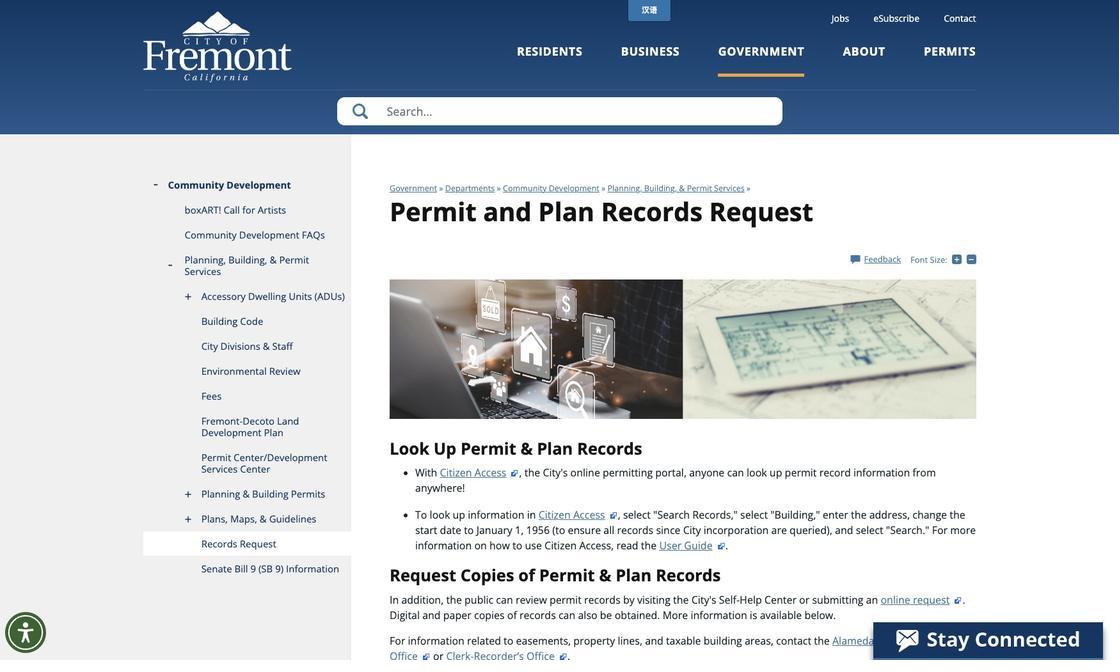 Task type: describe. For each thing, give the bounding box(es) containing it.
office
[[390, 650, 418, 661]]

0 vertical spatial city
[[201, 340, 218, 353]]

+
[[962, 254, 967, 265]]

citizen inside , select "search records," select "building," enter the address, change the start date to january 1, 1956 (to ensure all records since city incorporation are queried), and select "search." for more information on how to use citizen access, read the
[[545, 539, 577, 553]]

ensure
[[568, 524, 601, 538]]

january
[[477, 524, 513, 538]]

1 vertical spatial look
[[430, 508, 450, 523]]

anyone
[[690, 466, 725, 480]]

record
[[820, 466, 851, 480]]

start
[[415, 524, 438, 538]]

read
[[617, 539, 639, 553]]

business
[[621, 44, 680, 59]]

records inside . digital and paper copies of records can also be obtained. more information is available below.
[[520, 609, 556, 623]]

community development faqs link
[[143, 223, 351, 248]]

"search."
[[887, 524, 930, 538]]

city divisions & staff link
[[143, 334, 351, 359]]

permit center/development services center link
[[143, 446, 351, 482]]

accessory dwelling units (adus)
[[201, 290, 345, 303]]

the up the more
[[950, 508, 966, 523]]

enter
[[823, 508, 849, 523]]

community for community development faqs
[[185, 229, 237, 241]]

font size: link
[[911, 254, 948, 266]]

request inside government » departments » community development » planning, building, & permit services permit and plan records request
[[710, 194, 814, 229]]

stay connected image
[[874, 623, 1102, 659]]

request
[[913, 593, 950, 607]]

submitting
[[813, 593, 864, 607]]

for information related to easements, property lines, and taxable building areas, contact the
[[390, 634, 833, 648]]

addition,
[[402, 593, 444, 607]]

planning & building permits link
[[143, 482, 351, 507]]

easements,
[[516, 634, 571, 648]]

1 vertical spatial permit
[[550, 593, 582, 607]]

1 horizontal spatial select
[[741, 508, 768, 523]]

maps,
[[230, 513, 257, 526]]

alameda county assessor's office link
[[390, 634, 963, 661]]

2 horizontal spatial select
[[856, 524, 884, 538]]

anywhere!
[[415, 482, 465, 496]]

community inside government » departments » community development » planning, building, & permit services permit and plan records request
[[503, 183, 547, 194]]

staff
[[272, 340, 293, 353]]

0 horizontal spatial community development link
[[143, 173, 351, 198]]

(adus)
[[315, 290, 345, 303]]

1 vertical spatial citizen
[[539, 508, 571, 523]]

access,
[[580, 539, 614, 553]]

font
[[911, 254, 928, 266]]

by
[[623, 593, 635, 607]]

0 horizontal spatial select
[[623, 508, 651, 523]]

0 horizontal spatial up
[[453, 508, 465, 523]]

guide
[[685, 539, 713, 553]]

look
[[390, 438, 430, 460]]

can for records
[[559, 609, 576, 623]]

be
[[600, 609, 612, 623]]

taxable
[[666, 634, 701, 648]]

services inside planning, building, & permit services
[[185, 265, 221, 278]]

1 horizontal spatial community development link
[[503, 183, 600, 194]]

property
[[574, 634, 615, 648]]

are
[[772, 524, 787, 538]]

up inside , the city's online permitting portal, anyone can look up permit record information from anywhere!
[[770, 466, 783, 480]]

request inside records request link
[[240, 538, 276, 551]]

request copies of permit & plan records
[[390, 565, 721, 587]]

citizen access link for to look up information in
[[539, 508, 618, 523]]

decoto
[[243, 415, 275, 428]]

units
[[289, 290, 312, 303]]

accessory
[[201, 290, 246, 303]]

center inside columnusercontrol3 main content
[[765, 593, 797, 607]]

, for the
[[519, 466, 522, 480]]

to
[[415, 508, 427, 523]]

county
[[877, 634, 911, 648]]

change
[[913, 508, 947, 523]]

in addition, the public can review permit records by visiting the city's self-help center or submitting an online request
[[390, 593, 950, 607]]

city inside , select "search records," select "building," enter the address, change the start date to january 1, 1956 (to ensure all records since city incorporation are queried), and select "search." for more information on how to use citizen access, read the
[[683, 524, 701, 538]]

building, inside planning, building, & permit services
[[229, 254, 267, 266]]

boxart! call for artists
[[185, 204, 286, 216]]

permit inside , the city's online permitting portal, anyone can look up permit record information from anywhere!
[[785, 466, 817, 480]]

planning
[[201, 488, 240, 501]]

esubscribe
[[874, 12, 920, 24]]

3 » from the left
[[602, 183, 606, 194]]

online request link
[[881, 593, 963, 607]]

about link
[[843, 44, 886, 77]]

portal,
[[656, 466, 687, 480]]

jobs
[[832, 12, 850, 24]]

Search text field
[[337, 97, 783, 125]]

1 vertical spatial online
[[881, 593, 911, 607]]

more
[[663, 609, 688, 623]]

the up the paper
[[446, 593, 462, 607]]

below.
[[805, 609, 836, 623]]

permit inside permit center/development services center
[[201, 451, 231, 464]]

records,"
[[693, 508, 738, 523]]

queried),
[[790, 524, 833, 538]]

0 vertical spatial planning, building, & permit services link
[[608, 183, 745, 194]]

guidelines
[[269, 513, 317, 526]]

help
[[740, 593, 762, 607]]

in
[[390, 593, 399, 607]]

services inside government » departments » community development » planning, building, & permit services permit and plan records request
[[714, 183, 745, 194]]

divisions
[[221, 340, 260, 353]]

user
[[660, 539, 682, 553]]

plan inside government » departments » community development » planning, building, & permit services permit and plan records request
[[539, 194, 595, 229]]

permits inside planning & building permits link
[[291, 488, 325, 501]]

with
[[415, 466, 437, 480]]

. for . digital and paper copies of records can also be obtained. more information is available below.
[[963, 593, 966, 607]]

and inside government » departments » community development » planning, building, & permit services permit and plan records request
[[483, 194, 532, 229]]

records inside government » departments » community development » planning, building, & permit services permit and plan records request
[[601, 194, 703, 229]]

look inside , the city's online permitting portal, anyone can look up permit record information from anywhere!
[[747, 466, 767, 480]]

feedback
[[865, 253, 901, 265]]

plan inside fremont-decoto land development plan
[[264, 426, 284, 439]]

artists
[[258, 204, 286, 216]]

0 horizontal spatial for
[[390, 634, 405, 648]]

dwelling
[[248, 290, 286, 303]]

lines,
[[618, 634, 643, 648]]

review
[[516, 593, 547, 607]]

the up "more"
[[673, 593, 689, 607]]

0 vertical spatial access
[[475, 466, 507, 480]]

esubscribe link
[[874, 12, 920, 24]]

boxart!
[[185, 204, 221, 216]]

0 vertical spatial government link
[[719, 44, 805, 77]]

for inside , select "search records," select "building," enter the address, change the start date to january 1, 1956 (to ensure all records since city incorporation are queried), and select "search." for more information on how to use citizen access, read the
[[932, 524, 948, 538]]

permitting
[[603, 466, 653, 480]]

with citizen access
[[415, 466, 507, 480]]

how
[[490, 539, 510, 553]]

fees
[[201, 390, 222, 403]]

2 vertical spatial request
[[390, 565, 456, 587]]

& inside planning, building, & permit services
[[270, 254, 277, 266]]

government for government
[[719, 44, 805, 59]]

building, inside government » departments » community development » planning, building, & permit services permit and plan records request
[[645, 183, 677, 194]]

land
[[277, 415, 299, 428]]

development inside government » departments » community development » planning, building, & permit services permit and plan records request
[[549, 183, 600, 194]]

related
[[467, 634, 501, 648]]

alameda
[[833, 634, 875, 648]]

address,
[[870, 508, 910, 523]]

copies
[[461, 565, 514, 587]]

records request link
[[143, 532, 351, 557]]

jobs link
[[832, 12, 850, 24]]

1956
[[527, 524, 550, 538]]



Task type: vqa. For each thing, say whether or not it's contained in the screenshot.
online inside the , the City's online permitting portal, anyone can look up permit record information from anywhere!
yes



Task type: locate. For each thing, give the bounding box(es) containing it.
of
[[519, 565, 535, 587], [508, 609, 517, 623]]

1 horizontal spatial permit
[[785, 466, 817, 480]]

1 horizontal spatial up
[[770, 466, 783, 480]]

building inside planning & building permits link
[[252, 488, 289, 501]]

, inside , the city's online permitting portal, anyone can look up permit record information from anywhere!
[[519, 466, 522, 480]]

look
[[747, 466, 767, 480], [430, 508, 450, 523]]

community development
[[168, 179, 291, 191]]

2 » from the left
[[497, 183, 501, 194]]

digital plans image
[[390, 280, 977, 419]]

1 vertical spatial services
[[185, 265, 221, 278]]

0 horizontal spatial ,
[[519, 466, 522, 480]]

for
[[932, 524, 948, 538], [390, 634, 405, 648]]

is
[[750, 609, 758, 623]]

0 horizontal spatial building
[[201, 315, 238, 328]]

areas,
[[745, 634, 774, 648]]

information up january
[[468, 508, 525, 523]]

1 vertical spatial permits
[[291, 488, 325, 501]]

fees link
[[143, 384, 351, 409]]

information down date
[[415, 539, 472, 553]]

citizen down (to
[[545, 539, 577, 553]]

paper
[[444, 609, 472, 623]]

1 vertical spatial for
[[390, 634, 405, 648]]

government » departments » community development » planning, building, & permit services permit and plan records request
[[390, 183, 814, 229]]

, inside , select "search records," select "building," enter the address, change the start date to january 1, 1956 (to ensure all records since city incorporation are queried), and select "search." for more information on how to use citizen access, read the
[[618, 508, 621, 523]]

select up read
[[623, 508, 651, 523]]

and inside , select "search records," select "building," enter the address, change the start date to january 1, 1956 (to ensure all records since city incorporation are queried), and select "search." for more information on how to use citizen access, read the
[[835, 524, 854, 538]]

government
[[719, 44, 805, 59], [390, 183, 437, 194]]

1 vertical spatial request
[[240, 538, 276, 551]]

1 horizontal spatial city
[[683, 524, 701, 538]]

0 horizontal spatial of
[[508, 609, 517, 623]]

departments link
[[445, 183, 495, 194]]

0 vertical spatial center
[[240, 463, 270, 476]]

1 vertical spatial building,
[[229, 254, 267, 266]]

community down boxart!
[[185, 229, 237, 241]]

1 horizontal spatial building,
[[645, 183, 677, 194]]

0 vertical spatial planning,
[[608, 183, 643, 194]]

information down the paper
[[408, 634, 465, 648]]

faqs
[[302, 229, 325, 241]]

of right copies in the left of the page
[[508, 609, 517, 623]]

access down look up permit & plan records
[[475, 466, 507, 480]]

0 vertical spatial citizen access link
[[440, 466, 519, 480]]

community for community development
[[168, 179, 224, 191]]

0 vertical spatial citizen
[[440, 466, 472, 480]]

0 vertical spatial of
[[519, 565, 535, 587]]

bill
[[235, 563, 248, 576]]

can right anyone
[[728, 466, 744, 480]]

planning, inside planning, building, & permit services
[[185, 254, 226, 266]]

0 horizontal spatial look
[[430, 508, 450, 523]]

online
[[571, 466, 600, 480], [881, 593, 911, 607]]

& inside government » departments » community development » planning, building, & permit services permit and plan records request
[[679, 183, 685, 194]]

to right related
[[504, 634, 514, 648]]

plans,
[[201, 513, 228, 526]]

or
[[800, 593, 810, 607]]

community development faqs
[[185, 229, 325, 241]]

(sb
[[259, 563, 273, 576]]

0 horizontal spatial planning, building, & permit services link
[[143, 248, 351, 284]]

on
[[475, 539, 487, 553]]

alameda county assessor's office
[[390, 634, 963, 661]]

1 vertical spatial citizen access link
[[539, 508, 618, 523]]

of up review
[[519, 565, 535, 587]]

0 horizontal spatial access
[[475, 466, 507, 480]]

building
[[201, 315, 238, 328], [252, 488, 289, 501]]

permit left record
[[785, 466, 817, 480]]

city divisions & staff
[[201, 340, 293, 353]]

1 horizontal spatial can
[[559, 609, 576, 623]]

government for government » departments » community development » planning, building, & permit services permit and plan records request
[[390, 183, 437, 194]]

city's
[[543, 466, 568, 480], [692, 593, 717, 607]]

building inside the building code link
[[201, 315, 238, 328]]

1 » from the left
[[439, 183, 443, 194]]

2 horizontal spatial can
[[728, 466, 744, 480]]

1 horizontal spatial center
[[765, 593, 797, 607]]

community development link
[[143, 173, 351, 198], [503, 183, 600, 194]]

to down 1,
[[513, 539, 523, 553]]

1 horizontal spatial permits
[[924, 44, 977, 59]]

from
[[913, 466, 936, 480]]

.
[[726, 539, 728, 553], [963, 593, 966, 607]]

1 horizontal spatial building
[[252, 488, 289, 501]]

1 vertical spatial records
[[584, 593, 621, 607]]

»
[[439, 183, 443, 194], [497, 183, 501, 194], [602, 183, 606, 194]]

community up boxart!
[[168, 179, 224, 191]]

2 vertical spatial services
[[201, 463, 238, 476]]

building down accessory
[[201, 315, 238, 328]]

citizen access link
[[440, 466, 519, 480], [539, 508, 618, 523]]

1 vertical spatial government
[[390, 183, 437, 194]]

2 vertical spatial to
[[504, 634, 514, 648]]

1 vertical spatial up
[[453, 508, 465, 523]]

0 horizontal spatial government
[[390, 183, 437, 194]]

0 vertical spatial building,
[[645, 183, 677, 194]]

an
[[867, 593, 879, 607]]

online inside , the city's online permitting portal, anyone can look up permit record information from anywhere!
[[571, 466, 600, 480]]

the down look up permit & plan records
[[525, 466, 540, 480]]

. for .
[[726, 539, 728, 553]]

for up office
[[390, 634, 405, 648]]

assessor's
[[914, 634, 963, 648]]

of inside . digital and paper copies of records can also be obtained. more information is available below.
[[508, 609, 517, 623]]

code
[[240, 315, 263, 328]]

online left permitting on the right of page
[[571, 466, 600, 480]]

1 vertical spatial city's
[[692, 593, 717, 607]]

information down the self-
[[691, 609, 748, 623]]

development inside fremont-decoto land development plan
[[201, 426, 262, 439]]

1 horizontal spatial government
[[719, 44, 805, 59]]

building up plans, maps, & guidelines
[[252, 488, 289, 501]]

1 vertical spatial center
[[765, 593, 797, 607]]

government link
[[719, 44, 805, 77], [390, 183, 437, 194]]

2 vertical spatial can
[[559, 609, 576, 623]]

, select "search records," select "building," enter the address, change the start date to january 1, 1956 (to ensure all records since city incorporation are queried), and select "search." for more information on how to use citizen access, read the
[[415, 508, 976, 553]]

visiting
[[638, 593, 671, 607]]

. right request
[[963, 593, 966, 607]]

1 horizontal spatial planning, building, & permit services link
[[608, 183, 745, 194]]

boxart! call for artists link
[[143, 198, 351, 223]]

0 vertical spatial look
[[747, 466, 767, 480]]

1 horizontal spatial citizen access link
[[539, 508, 618, 523]]

0 vertical spatial services
[[714, 183, 745, 194]]

can
[[728, 466, 744, 480], [496, 593, 513, 607], [559, 609, 576, 623]]

select down address,
[[856, 524, 884, 538]]

9)
[[275, 563, 284, 576]]

1 horizontal spatial ,
[[618, 508, 621, 523]]

look right anyone
[[747, 466, 767, 480]]

to look up information in citizen access
[[415, 508, 605, 523]]

permits up guidelines
[[291, 488, 325, 501]]

0 horizontal spatial request
[[240, 538, 276, 551]]

1 horizontal spatial online
[[881, 593, 911, 607]]

1 vertical spatial planning,
[[185, 254, 226, 266]]

1 vertical spatial ,
[[618, 508, 621, 523]]

can up copies in the left of the page
[[496, 593, 513, 607]]

development inside "link"
[[227, 179, 291, 191]]

. inside . digital and paper copies of records can also be obtained. more information is available below.
[[963, 593, 966, 607]]

-
[[977, 254, 979, 265]]

services inside permit center/development services center
[[201, 463, 238, 476]]

information
[[286, 563, 339, 576]]

2 vertical spatial citizen
[[545, 539, 577, 553]]

1 horizontal spatial access
[[574, 508, 605, 523]]

records up the be
[[584, 593, 621, 607]]

select
[[623, 508, 651, 523], [741, 508, 768, 523], [856, 524, 884, 538]]

up up date
[[453, 508, 465, 523]]

0 vertical spatial .
[[726, 539, 728, 553]]

1 vertical spatial access
[[574, 508, 605, 523]]

access
[[475, 466, 507, 480], [574, 508, 605, 523]]

departments
[[445, 183, 495, 194]]

0 horizontal spatial »
[[439, 183, 443, 194]]

government inside government » departments » community development » planning, building, & permit services permit and plan records request
[[390, 183, 437, 194]]

size:
[[930, 254, 948, 266]]

1 horizontal spatial of
[[519, 565, 535, 587]]

0 vertical spatial for
[[932, 524, 948, 538]]

city's inside , the city's online permitting portal, anyone can look up permit record information from anywhere!
[[543, 466, 568, 480]]

1 vertical spatial planning, building, & permit services link
[[143, 248, 351, 284]]

citizen access link for with
[[440, 466, 519, 480]]

1 horizontal spatial city's
[[692, 593, 717, 607]]

the inside , the city's online permitting portal, anyone can look up permit record information from anywhere!
[[525, 466, 540, 480]]

0 vertical spatial to
[[464, 524, 474, 538]]

planning, building, & permit services
[[185, 254, 309, 278]]

review
[[269, 365, 301, 378]]

building
[[704, 634, 742, 648]]

1 horizontal spatial for
[[932, 524, 948, 538]]

0 vertical spatial up
[[770, 466, 783, 480]]

community right departments
[[503, 183, 547, 194]]

city's down look up permit & plan records
[[543, 466, 568, 480]]

permit inside planning, building, & permit services
[[279, 254, 309, 266]]

0 vertical spatial government
[[719, 44, 805, 59]]

development
[[227, 179, 291, 191], [549, 183, 600, 194], [239, 229, 300, 241], [201, 426, 262, 439]]

city left divisions at bottom left
[[201, 340, 218, 353]]

1 vertical spatial .
[[963, 593, 966, 607]]

0 vertical spatial records
[[617, 524, 654, 538]]

0 horizontal spatial permits
[[291, 488, 325, 501]]

use
[[525, 539, 542, 553]]

residents link
[[517, 44, 583, 77]]

can for anyone
[[728, 466, 744, 480]]

citizen up anywhere!
[[440, 466, 472, 480]]

contact
[[777, 634, 812, 648]]

up up "building,"
[[770, 466, 783, 480]]

the right enter
[[851, 508, 867, 523]]

records
[[601, 194, 703, 229], [577, 438, 643, 460], [201, 538, 237, 551], [656, 565, 721, 587]]

citizen access link up anywhere!
[[440, 466, 519, 480]]

obtained.
[[615, 609, 660, 623]]

0 horizontal spatial city's
[[543, 466, 568, 480]]

the right read
[[641, 539, 657, 553]]

0 vertical spatial city's
[[543, 466, 568, 480]]

center up 'available'
[[765, 593, 797, 607]]

and inside . digital and paper copies of records can also be obtained. more information is available below.
[[423, 609, 441, 623]]

, down look up permit & plan records
[[519, 466, 522, 480]]

permits down contact
[[924, 44, 977, 59]]

1 vertical spatial government link
[[390, 183, 437, 194]]

to right date
[[464, 524, 474, 538]]

"search
[[654, 508, 690, 523]]

planning, inside government » departments » community development » planning, building, & permit services permit and plan records request
[[608, 183, 643, 194]]

1 vertical spatial of
[[508, 609, 517, 623]]

city
[[201, 340, 218, 353], [683, 524, 701, 538]]

0 horizontal spatial citizen access link
[[440, 466, 519, 480]]

1 vertical spatial building
[[252, 488, 289, 501]]

about
[[843, 44, 886, 59]]

records up read
[[617, 524, 654, 538]]

2 horizontal spatial request
[[710, 194, 814, 229]]

0 vertical spatial ,
[[519, 466, 522, 480]]

1 vertical spatial city
[[683, 524, 701, 538]]

center inside permit center/development services center
[[240, 463, 270, 476]]

9
[[251, 563, 256, 576]]

. down incorporation
[[726, 539, 728, 553]]

0 vertical spatial permits
[[924, 44, 977, 59]]

, for select
[[618, 508, 621, 523]]

0 horizontal spatial city
[[201, 340, 218, 353]]

records inside , select "search records," select "building," enter the address, change the start date to january 1, 1956 (to ensure all records since city incorporation are queried), and select "search." for more information on how to use citizen access, read the
[[617, 524, 654, 538]]

citizen up (to
[[539, 508, 571, 523]]

information inside , the city's online permitting portal, anyone can look up permit record information from anywhere!
[[854, 466, 910, 480]]

information left from
[[854, 466, 910, 480]]

residents
[[517, 44, 583, 59]]

1 vertical spatial to
[[513, 539, 523, 553]]

look right to
[[430, 508, 450, 523]]

0 horizontal spatial permit
[[550, 593, 582, 607]]

citizen access link up ensure
[[539, 508, 618, 523]]

senate bill 9 (sb 9) information link
[[143, 557, 351, 582]]

center up planning & building permits
[[240, 463, 270, 476]]

feedback link
[[851, 253, 901, 265]]

access up ensure
[[574, 508, 605, 523]]

0 horizontal spatial planning,
[[185, 254, 226, 266]]

building code
[[201, 315, 263, 328]]

select up incorporation
[[741, 508, 768, 523]]

0 horizontal spatial .
[[726, 539, 728, 553]]

1 horizontal spatial planning,
[[608, 183, 643, 194]]

0 horizontal spatial online
[[571, 466, 600, 480]]

since
[[656, 524, 681, 538]]

0 horizontal spatial can
[[496, 593, 513, 607]]

user guide
[[660, 539, 713, 553]]

the down below.
[[814, 634, 830, 648]]

font size:
[[911, 254, 948, 266]]

planning & building permits
[[201, 488, 325, 501]]

columnusercontrol3 main content
[[351, 134, 979, 661]]

can inside . digital and paper copies of records can also be obtained. more information is available below.
[[559, 609, 576, 623]]

0 horizontal spatial center
[[240, 463, 270, 476]]

. digital and paper copies of records can also be obtained. more information is available below.
[[390, 593, 966, 623]]

planning,
[[608, 183, 643, 194], [185, 254, 226, 266]]

environmental review
[[201, 365, 301, 378]]

city's left the self-
[[692, 593, 717, 607]]

online right the an at the bottom
[[881, 593, 911, 607]]

plans, maps, & guidelines link
[[143, 507, 351, 532]]

city up user guide link
[[683, 524, 701, 538]]

permit down 'request copies of permit & plan records' on the bottom
[[550, 593, 582, 607]]

information inside , select "search records," select "building," enter the address, change the start date to january 1, 1956 (to ensure all records since city incorporation are queried), and select "search." for more information on how to use citizen access, read the
[[415, 539, 472, 553]]

1 vertical spatial can
[[496, 593, 513, 607]]

, up read
[[618, 508, 621, 523]]

0 vertical spatial can
[[728, 466, 744, 480]]

records down review
[[520, 609, 556, 623]]

&
[[679, 183, 685, 194], [270, 254, 277, 266], [263, 340, 270, 353], [521, 438, 533, 460], [243, 488, 250, 501], [260, 513, 267, 526], [599, 565, 612, 587]]

environmental
[[201, 365, 267, 378]]

for down change
[[932, 524, 948, 538]]

can left also
[[559, 609, 576, 623]]

0 horizontal spatial building,
[[229, 254, 267, 266]]

0 vertical spatial request
[[710, 194, 814, 229]]

information inside . digital and paper copies of records can also be obtained. more information is available below.
[[691, 609, 748, 623]]

can inside , the city's online permitting portal, anyone can look up permit record information from anywhere!
[[728, 466, 744, 480]]

1 horizontal spatial .
[[963, 593, 966, 607]]

0 vertical spatial permit
[[785, 466, 817, 480]]



